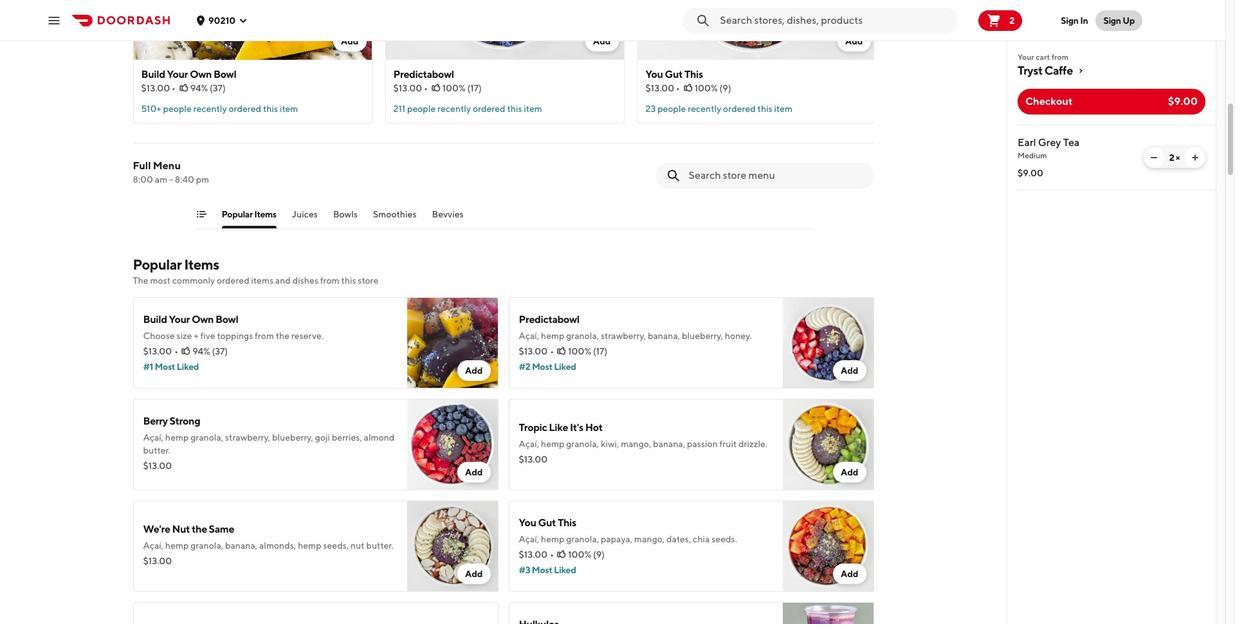 Task type: vqa. For each thing, say whether or not it's contained in the screenshot.


Task type: locate. For each thing, give the bounding box(es) containing it.
your inside build your own bowl choose size + five toppings from the reserve.
[[169, 313, 190, 326]]

$13.00 down choose
[[143, 346, 172, 356]]

from
[[1052, 52, 1069, 62], [320, 275, 339, 286], [255, 331, 274, 341]]

açaí, up "#3"
[[519, 534, 539, 544]]

menu inside 'button'
[[626, 597, 654, 609]]

liked right "#3"
[[554, 565, 576, 575]]

açaí, down we're
[[143, 540, 163, 551]]

0 vertical spatial strawberry,
[[601, 331, 646, 341]]

hemp inside predictabowl açaí, hemp granola, strawberry, banana, blueberry, honey.
[[541, 331, 564, 341]]

your up size
[[169, 313, 190, 326]]

you for you gut this açaí, hemp granola, papaya, mango, dates, chia seeds.
[[519, 517, 536, 529]]

0 horizontal spatial blueberry,
[[272, 432, 313, 443]]

commonly
[[172, 275, 215, 286]]

add button for you gut this
[[833, 564, 866, 584]]

earl
[[1018, 136, 1036, 149]]

0 vertical spatial from
[[1052, 52, 1069, 62]]

1 vertical spatial strawberry,
[[225, 432, 270, 443]]

own up 510+ people recently ordered this item
[[190, 68, 212, 80]]

0 vertical spatial blueberry,
[[682, 331, 723, 341]]

strawberry,
[[601, 331, 646, 341], [225, 432, 270, 443]]

1 horizontal spatial this
[[684, 68, 703, 80]]

1 vertical spatial blueberry,
[[272, 432, 313, 443]]

sign up link
[[1096, 10, 1143, 31]]

1 vertical spatial gut
[[538, 517, 556, 529]]

hulkules image
[[783, 602, 874, 624]]

full
[[133, 160, 151, 172]]

1 horizontal spatial popular
[[222, 209, 253, 219]]

1 horizontal spatial item
[[524, 104, 542, 114]]

1 vertical spatial menu
[[626, 597, 654, 609]]

ordered inside popular items the most commonly ordered items and dishes from this store
[[217, 275, 249, 286]]

açaí, down "berry"
[[143, 432, 163, 443]]

1 vertical spatial your
[[167, 68, 188, 80]]

1 horizontal spatial the
[[276, 331, 290, 341]]

1 vertical spatial 100% (17)
[[568, 346, 607, 356]]

100% (9)
[[695, 83, 731, 93], [568, 549, 605, 560]]

$13.00 • down you gut this
[[646, 83, 680, 93]]

hemp up #2 most liked
[[541, 331, 564, 341]]

from inside build your own bowl choose size + five toppings from the reserve.
[[255, 331, 274, 341]]

2 horizontal spatial item
[[774, 104, 793, 114]]

your up tryst
[[1018, 52, 1034, 62]]

popular
[[222, 209, 253, 219], [133, 256, 182, 273]]

1 vertical spatial from
[[320, 275, 339, 286]]

(17) up 211 people recently ordered this item
[[467, 83, 482, 93]]

this
[[263, 104, 278, 114], [507, 104, 522, 114], [758, 104, 772, 114], [341, 275, 356, 286]]

1 vertical spatial banana,
[[653, 439, 685, 449]]

$13.00 • up 211
[[393, 83, 428, 93]]

2 vertical spatial your
[[169, 313, 190, 326]]

• up the #3 most liked
[[550, 549, 554, 560]]

$13.00 inside we're nut the same açaí, hemp granola, banana, almonds, hemp seeds, nut butter. $13.00
[[143, 556, 172, 566]]

predictabowl up 211
[[393, 68, 454, 80]]

$13.00 down tropic
[[519, 454, 548, 464]]

items up commonly
[[184, 256, 219, 273]]

menu
[[153, 160, 181, 172], [626, 597, 654, 609]]

$13.00 up 510+
[[141, 83, 170, 93]]

100% (9) up 23 people recently ordered this item
[[695, 83, 731, 93]]

$9.00 up ×
[[1168, 95, 1198, 107]]

most
[[155, 362, 175, 372], [532, 362, 552, 372], [532, 565, 552, 575]]

0 vertical spatial 94%
[[190, 83, 208, 93]]

bowl up 510+ people recently ordered this item
[[214, 68, 236, 80]]

people for predictabowl
[[407, 104, 436, 114]]

2 horizontal spatial people
[[658, 104, 686, 114]]

most right #1
[[155, 362, 175, 372]]

0 vertical spatial (9)
[[720, 83, 731, 93]]

0 horizontal spatial this
[[558, 517, 576, 529]]

most right "#3"
[[532, 565, 552, 575]]

• up 211 people recently ordered this item
[[424, 83, 428, 93]]

#3
[[519, 565, 530, 575]]

from right toppings
[[255, 331, 274, 341]]

+
[[194, 331, 199, 341]]

blueberry, for predictabowl
[[682, 331, 723, 341]]

1 horizontal spatial menu
[[626, 597, 654, 609]]

you gut this açaí, hemp granola, papaya, mango, dates, chia seeds.
[[519, 517, 737, 544]]

$13.00 inside tropic like it's hot açaí, hemp granola, kiwi, mango, banana, passion fruit drizzle. $13.00
[[519, 454, 548, 464]]

recently right 211
[[437, 104, 471, 114]]

mango, right kiwi,
[[621, 439, 651, 449]]

0 horizontal spatial item
[[280, 104, 298, 114]]

this for build your own bowl
[[263, 104, 278, 114]]

1 vertical spatial butter.
[[366, 540, 393, 551]]

items inside popular items the most commonly ordered items and dishes from this store
[[184, 256, 219, 273]]

ordered for build your own bowl
[[229, 104, 261, 114]]

your
[[1018, 52, 1034, 62], [167, 68, 188, 80], [169, 313, 190, 326]]

1 horizontal spatial blueberry,
[[682, 331, 723, 341]]

the
[[276, 331, 290, 341], [192, 523, 207, 535]]

choose
[[143, 331, 175, 341]]

94% (37) down the five
[[192, 346, 228, 356]]

100% (17) up #2 most liked
[[568, 346, 607, 356]]

blueberry, left goji
[[272, 432, 313, 443]]

toppings
[[217, 331, 253, 341]]

0 vertical spatial popular
[[222, 209, 253, 219]]

1 vertical spatial 2
[[1169, 152, 1174, 163]]

2 recently from the left
[[437, 104, 471, 114]]

$13.00 up "#3"
[[519, 549, 548, 560]]

0 horizontal spatial strawberry,
[[225, 432, 270, 443]]

drizzle.
[[739, 439, 768, 449]]

own inside build your own bowl choose size + five toppings from the reserve.
[[192, 313, 214, 326]]

menu right view
[[626, 597, 654, 609]]

hemp inside berry strong açaí, hemp granola, strawberry, blueberry, goji berries, almond butter. $13.00
[[165, 432, 189, 443]]

Store search: begin typing to search for stores available on DoorDash text field
[[720, 13, 953, 27]]

2 vertical spatial banana,
[[225, 540, 257, 551]]

• up #1 most liked on the left
[[174, 346, 178, 356]]

0 horizontal spatial predictabowl
[[393, 68, 454, 80]]

mango, left dates, at the right of page
[[634, 534, 665, 544]]

0 vertical spatial own
[[190, 68, 212, 80]]

$13.00 down "berry"
[[143, 461, 172, 471]]

dates,
[[666, 534, 691, 544]]

add button for build your own bowl
[[457, 360, 491, 381]]

1 vertical spatial popular
[[133, 256, 182, 273]]

medium
[[1018, 151, 1047, 160]]

1 horizontal spatial sign
[[1104, 15, 1121, 25]]

you up "#3"
[[519, 517, 536, 529]]

(9)
[[720, 83, 731, 93], [593, 549, 605, 560]]

0 vertical spatial predictabowl
[[393, 68, 454, 80]]

popular items
[[222, 209, 277, 219]]

1 horizontal spatial 2
[[1169, 152, 1174, 163]]

popular inside popular items the most commonly ordered items and dishes from this store
[[133, 256, 182, 273]]

we're nut the same image
[[407, 501, 498, 592]]

granola, down it's
[[566, 439, 599, 449]]

sign for sign in
[[1061, 15, 1079, 25]]

hemp down nut
[[165, 540, 189, 551]]

$9.00
[[1168, 95, 1198, 107], [1018, 168, 1043, 178]]

3 people from the left
[[658, 104, 686, 114]]

0 vertical spatial menu
[[153, 160, 181, 172]]

1 horizontal spatial recently
[[437, 104, 471, 114]]

0 horizontal spatial 2
[[1010, 15, 1015, 25]]

1 vertical spatial you
[[519, 517, 536, 529]]

1 horizontal spatial you
[[646, 68, 663, 80]]

0 vertical spatial 2
[[1010, 15, 1015, 25]]

0 horizontal spatial $9.00
[[1018, 168, 1043, 178]]

this for you gut this
[[758, 104, 772, 114]]

this inside you gut this açaí, hemp granola, papaya, mango, dates, chia seeds.
[[558, 517, 576, 529]]

your up 510+ people recently ordered this item
[[167, 68, 188, 80]]

0 vertical spatial (17)
[[467, 83, 482, 93]]

100% up 23 people recently ordered this item
[[695, 83, 718, 93]]

recently down build your own bowl
[[193, 104, 227, 114]]

you inside you gut this açaí, hemp granola, papaya, mango, dates, chia seeds.
[[519, 517, 536, 529]]

from for your
[[255, 331, 274, 341]]

caffe
[[1045, 64, 1073, 77]]

0 horizontal spatial from
[[255, 331, 274, 341]]

almonds,
[[259, 540, 296, 551]]

you for you gut this
[[646, 68, 663, 80]]

the right nut
[[192, 523, 207, 535]]

gut inside you gut this açaí, hemp granola, papaya, mango, dates, chia seeds.
[[538, 517, 556, 529]]

reserve.
[[291, 331, 324, 341]]

and
[[275, 275, 291, 286]]

predictabowl inside predictabowl açaí, hemp granola, strawberry, banana, blueberry, honey.
[[519, 313, 580, 326]]

blueberry, inside berry strong açaí, hemp granola, strawberry, blueberry, goji berries, almond butter. $13.00
[[272, 432, 313, 443]]

1 horizontal spatial butter.
[[366, 540, 393, 551]]

94% down build your own bowl
[[190, 83, 208, 93]]

3 item from the left
[[774, 104, 793, 114]]

(37)
[[210, 83, 226, 93], [212, 346, 228, 356]]

berry strong açaí, hemp granola, strawberry, blueberry, goji berries, almond butter. $13.00
[[143, 415, 395, 471]]

butter. down "berry"
[[143, 445, 170, 455]]

1 vertical spatial build
[[143, 313, 167, 326]]

add for you gut this
[[841, 569, 859, 579]]

açaí, up "#2"
[[519, 331, 539, 341]]

2 people from the left
[[407, 104, 436, 114]]

2
[[1010, 15, 1015, 25], [1169, 152, 1174, 163]]

#2
[[519, 362, 530, 372]]

add button
[[333, 31, 366, 51], [585, 31, 619, 51], [838, 31, 871, 51], [457, 360, 491, 381], [833, 360, 866, 381], [457, 462, 491, 482], [833, 462, 866, 482], [457, 564, 491, 584], [833, 564, 866, 584]]

$13.00 inside berry strong açaí, hemp granola, strawberry, blueberry, goji berries, almond butter. $13.00
[[143, 461, 172, 471]]

100%
[[442, 83, 466, 93], [695, 83, 718, 93], [568, 346, 591, 356], [568, 549, 591, 560]]

own up the five
[[192, 313, 214, 326]]

the inside we're nut the same açaí, hemp granola, banana, almonds, hemp seeds, nut butter. $13.00
[[192, 523, 207, 535]]

(37) up 510+ people recently ordered this item
[[210, 83, 226, 93]]

build
[[141, 68, 165, 80], [143, 313, 167, 326]]

granola,
[[566, 331, 599, 341], [191, 432, 223, 443], [566, 439, 599, 449], [566, 534, 599, 544], [191, 540, 223, 551]]

people for you gut this
[[658, 104, 686, 114]]

recently down you gut this
[[688, 104, 721, 114]]

100% (17) up 211 people recently ordered this item
[[442, 83, 482, 93]]

açaí, inside you gut this açaí, hemp granola, papaya, mango, dates, chia seeds.
[[519, 534, 539, 544]]

94% down +
[[192, 346, 210, 356]]

mango, inside tropic like it's hot açaí, hemp granola, kiwi, mango, banana, passion fruit drizzle. $13.00
[[621, 439, 651, 449]]

granola, inside berry strong açaí, hemp granola, strawberry, blueberry, goji berries, almond butter. $13.00
[[191, 432, 223, 443]]

build up choose
[[143, 313, 167, 326]]

$9.00 down medium
[[1018, 168, 1043, 178]]

1 horizontal spatial people
[[407, 104, 436, 114]]

predictabowl up #2 most liked
[[519, 313, 580, 326]]

tryst
[[1018, 64, 1043, 77]]

0 vertical spatial 100% (9)
[[695, 83, 731, 93]]

hemp left seeds, on the bottom left
[[298, 540, 321, 551]]

0 vertical spatial this
[[684, 68, 703, 80]]

1 sign from the left
[[1061, 15, 1079, 25]]

sign
[[1061, 15, 1079, 25], [1104, 15, 1121, 25]]

(9) up 23 people recently ordered this item
[[720, 83, 731, 93]]

hemp
[[541, 331, 564, 341], [165, 432, 189, 443], [541, 439, 564, 449], [541, 534, 564, 544], [165, 540, 189, 551], [298, 540, 321, 551]]

popular for popular items
[[222, 209, 253, 219]]

granola, inside you gut this açaí, hemp granola, papaya, mango, dates, chia seeds.
[[566, 534, 599, 544]]

build up 510+
[[141, 68, 165, 80]]

banana, inside predictabowl açaí, hemp granola, strawberry, banana, blueberry, honey.
[[648, 331, 680, 341]]

granola, up #2 most liked
[[566, 331, 599, 341]]

0 horizontal spatial items
[[184, 256, 219, 273]]

most for gut
[[532, 565, 552, 575]]

0 horizontal spatial menu
[[153, 160, 181, 172]]

0 vertical spatial gut
[[665, 68, 683, 80]]

sign left 'up'
[[1104, 15, 1121, 25]]

(17)
[[467, 83, 482, 93], [593, 346, 607, 356]]

0 horizontal spatial people
[[163, 104, 192, 114]]

butter. inside we're nut the same açaí, hemp granola, banana, almonds, hemp seeds, nut butter. $13.00
[[366, 540, 393, 551]]

view
[[600, 597, 624, 609]]

(17) down predictabowl açaí, hemp granola, strawberry, banana, blueberry, honey.
[[593, 346, 607, 356]]

popular for popular items the most commonly ordered items and dishes from this store
[[133, 256, 182, 273]]

1 recently from the left
[[193, 104, 227, 114]]

from up caffe
[[1052, 52, 1069, 62]]

strawberry, inside berry strong açaí, hemp granola, strawberry, blueberry, goji berries, almond butter. $13.00
[[225, 432, 270, 443]]

add
[[341, 36, 359, 46], [593, 36, 611, 46], [845, 36, 863, 46], [465, 365, 483, 376], [841, 365, 859, 376], [465, 467, 483, 477], [841, 467, 859, 477], [465, 569, 483, 579], [841, 569, 859, 579]]

1 horizontal spatial 100% (17)
[[568, 346, 607, 356]]

people right 23
[[658, 104, 686, 114]]

$13.00 • up #2 most liked
[[519, 346, 554, 356]]

1 horizontal spatial predictabowl
[[519, 313, 580, 326]]

1 vertical spatial mango,
[[634, 534, 665, 544]]

1 horizontal spatial (17)
[[593, 346, 607, 356]]

0 horizontal spatial 100% (17)
[[442, 83, 482, 93]]

from inside popular items the most commonly ordered items and dishes from this store
[[320, 275, 339, 286]]

sign left in
[[1061, 15, 1079, 25]]

five
[[200, 331, 215, 341]]

butter. right the nut
[[366, 540, 393, 551]]

the left reserve.
[[276, 331, 290, 341]]

items for popular items the most commonly ordered items and dishes from this store
[[184, 256, 219, 273]]

this up the #3 most liked
[[558, 517, 576, 529]]

predictabowl for predictabowl açaí, hemp granola, strawberry, banana, blueberry, honey.
[[519, 313, 580, 326]]

94%
[[190, 83, 208, 93], [192, 346, 210, 356]]

view menu
[[600, 597, 654, 609]]

$13.00 down we're
[[143, 556, 172, 566]]

0 vertical spatial you
[[646, 68, 663, 80]]

your for build your own bowl
[[167, 68, 188, 80]]

bowls button
[[333, 208, 358, 228]]

people right 211
[[407, 104, 436, 114]]

0 vertical spatial 94% (37)
[[190, 83, 226, 93]]

remove one from cart image
[[1149, 152, 1159, 163]]

$13.00 up "#2"
[[519, 346, 548, 356]]

0 vertical spatial banana,
[[648, 331, 680, 341]]

3 recently from the left
[[688, 104, 721, 114]]

banana,
[[648, 331, 680, 341], [653, 439, 685, 449], [225, 540, 257, 551]]

hot
[[585, 421, 603, 434]]

smoothies
[[373, 209, 417, 219]]

this for you gut this
[[684, 68, 703, 80]]

1 vertical spatial (9)
[[593, 549, 605, 560]]

1 vertical spatial own
[[192, 313, 214, 326]]

•
[[172, 83, 176, 93], [424, 83, 428, 93], [676, 83, 680, 93], [174, 346, 178, 356], [550, 346, 554, 356], [550, 549, 554, 560]]

1 vertical spatial the
[[192, 523, 207, 535]]

item for predictabowl
[[524, 104, 542, 114]]

0 vertical spatial 100% (17)
[[442, 83, 482, 93]]

ordered
[[229, 104, 261, 114], [473, 104, 505, 114], [723, 104, 756, 114], [217, 275, 249, 286]]

most right "#2"
[[532, 362, 552, 372]]

0 horizontal spatial butter.
[[143, 445, 170, 455]]

items left juices at top left
[[254, 209, 277, 219]]

açaí, down tropic
[[519, 439, 539, 449]]

1 horizontal spatial from
[[320, 275, 339, 286]]

2 sign from the left
[[1104, 15, 1121, 25]]

blueberry, inside predictabowl açaí, hemp granola, strawberry, banana, blueberry, honey.
[[682, 331, 723, 341]]

0 horizontal spatial sign
[[1061, 15, 1079, 25]]

1 item from the left
[[280, 104, 298, 114]]

granola, left papaya,
[[566, 534, 599, 544]]

banana, inside tropic like it's hot açaí, hemp granola, kiwi, mango, banana, passion fruit drizzle. $13.00
[[653, 439, 685, 449]]

menu for view
[[626, 597, 654, 609]]

0 horizontal spatial recently
[[193, 104, 227, 114]]

mango,
[[621, 439, 651, 449], [634, 534, 665, 544]]

popular items the most commonly ordered items and dishes from this store
[[133, 256, 379, 286]]

blueberry, left honey.
[[682, 331, 723, 341]]

we're nut the same açaí, hemp granola, banana, almonds, hemp seeds, nut butter. $13.00
[[143, 523, 393, 566]]

up
[[1123, 15, 1135, 25]]

add for we're nut the same
[[465, 569, 483, 579]]

recently
[[193, 104, 227, 114], [437, 104, 471, 114], [688, 104, 721, 114]]

2 horizontal spatial from
[[1052, 52, 1069, 62]]

item for you gut this
[[774, 104, 793, 114]]

people right 510+
[[163, 104, 192, 114]]

items for popular items
[[254, 209, 277, 219]]

you
[[646, 68, 663, 80], [519, 517, 536, 529]]

2 inside button
[[1010, 15, 1015, 25]]

1 horizontal spatial strawberry,
[[601, 331, 646, 341]]

build for build your own bowl
[[141, 68, 165, 80]]

gut up 23 people recently ordered this item
[[665, 68, 683, 80]]

people for build your own bowl
[[163, 104, 192, 114]]

$13.00
[[141, 83, 170, 93], [393, 83, 422, 93], [646, 83, 674, 93], [143, 346, 172, 356], [519, 346, 548, 356], [519, 454, 548, 464], [143, 461, 172, 471], [519, 549, 548, 560], [143, 556, 172, 566]]

build inside build your own bowl choose size + five toppings from the reserve.
[[143, 313, 167, 326]]

bowl up toppings
[[215, 313, 238, 326]]

0 horizontal spatial popular
[[133, 256, 182, 273]]

bowl
[[214, 68, 236, 80], [215, 313, 238, 326]]

this for predictabowl
[[507, 104, 522, 114]]

hemp up the #3 most liked
[[541, 534, 564, 544]]

strawberry, inside predictabowl açaí, hemp granola, strawberry, banana, blueberry, honey.
[[601, 331, 646, 341]]

popular up most
[[133, 256, 182, 273]]

gut up the #3 most liked
[[538, 517, 556, 529]]

ordered for you gut this
[[723, 104, 756, 114]]

(9) down papaya,
[[593, 549, 605, 560]]

liked right "#2"
[[554, 362, 576, 372]]

0 vertical spatial butter.
[[143, 445, 170, 455]]

(37) down the five
[[212, 346, 228, 356]]

8:40
[[175, 174, 194, 185]]

menu up -
[[153, 160, 181, 172]]

0 horizontal spatial (9)
[[593, 549, 605, 560]]

menu inside the full menu 8:00 am - 8:40 pm
[[153, 160, 181, 172]]

2 item from the left
[[524, 104, 542, 114]]

items
[[254, 209, 277, 219], [184, 256, 219, 273]]

0 vertical spatial mango,
[[621, 439, 651, 449]]

add for predictabowl
[[841, 365, 859, 376]]

1 vertical spatial (37)
[[212, 346, 228, 356]]

liked for this
[[554, 565, 576, 575]]

0 horizontal spatial the
[[192, 523, 207, 535]]

your cart from
[[1018, 52, 1069, 62]]

you up 23
[[646, 68, 663, 80]]

1 horizontal spatial gut
[[665, 68, 683, 80]]

hemp down strong
[[165, 432, 189, 443]]

2 vertical spatial from
[[255, 331, 274, 341]]

granola, inside tropic like it's hot açaí, hemp granola, kiwi, mango, banana, passion fruit drizzle. $13.00
[[566, 439, 599, 449]]

blueberry, for berry
[[272, 432, 313, 443]]

liked for hemp
[[554, 362, 576, 372]]

own
[[190, 68, 212, 80], [192, 313, 214, 326]]

papaya,
[[601, 534, 633, 544]]

0 horizontal spatial 100% (9)
[[568, 549, 605, 560]]

granola, down strong
[[191, 432, 223, 443]]

granola, down same
[[191, 540, 223, 551]]

0 horizontal spatial you
[[519, 517, 536, 529]]

1 vertical spatial bowl
[[215, 313, 238, 326]]

this up 23 people recently ordered this item
[[684, 68, 703, 80]]

0 vertical spatial the
[[276, 331, 290, 341]]

0 horizontal spatial gut
[[538, 517, 556, 529]]

1 vertical spatial this
[[558, 517, 576, 529]]

tropic like it's hot açaí, hemp granola, kiwi, mango, banana, passion fruit drizzle. $13.00
[[519, 421, 768, 464]]

0 vertical spatial items
[[254, 209, 277, 219]]

0 vertical spatial build
[[141, 68, 165, 80]]

bowl inside build your own bowl choose size + five toppings from the reserve.
[[215, 313, 238, 326]]

1 people from the left
[[163, 104, 192, 114]]

gut
[[665, 68, 683, 80], [538, 517, 556, 529]]

0 vertical spatial $9.00
[[1168, 95, 1198, 107]]

from right dishes
[[320, 275, 339, 286]]

94% (37) down build your own bowl
[[190, 83, 226, 93]]

2 horizontal spatial recently
[[688, 104, 721, 114]]



Task type: describe. For each thing, give the bounding box(es) containing it.
0 vertical spatial your
[[1018, 52, 1034, 62]]

butter. inside berry strong açaí, hemp granola, strawberry, blueberry, goji berries, almond butter. $13.00
[[143, 445, 170, 455]]

add button for tropic like it's hot
[[833, 462, 866, 482]]

items
[[251, 275, 273, 286]]

2 ×
[[1169, 152, 1180, 163]]

passion
[[687, 439, 718, 449]]

açaí, inside we're nut the same açaí, hemp granola, banana, almonds, hemp seeds, nut butter. $13.00
[[143, 540, 163, 551]]

tea
[[1063, 136, 1080, 149]]

juices button
[[292, 208, 318, 228]]

bowl for build your own bowl
[[214, 68, 236, 80]]

smoothies button
[[373, 208, 417, 228]]

100% up #2 most liked
[[568, 346, 591, 356]]

from for items
[[320, 275, 339, 286]]

90210 button
[[196, 15, 248, 25]]

build your own bowl
[[141, 68, 236, 80]]

0 horizontal spatial (17)
[[467, 83, 482, 93]]

1 horizontal spatial (9)
[[720, 83, 731, 93]]

fruit
[[720, 439, 737, 449]]

1 vertical spatial 100% (9)
[[568, 549, 605, 560]]

2 button
[[979, 10, 1022, 31]]

own for build your own bowl
[[190, 68, 212, 80]]

granola, inside we're nut the same açaí, hemp granola, banana, almonds, hemp seeds, nut butter. $13.00
[[191, 540, 223, 551]]

view menu button
[[574, 591, 661, 616]]

mango, inside you gut this açaí, hemp granola, papaya, mango, dates, chia seeds.
[[634, 534, 665, 544]]

açaí, inside tropic like it's hot açaí, hemp granola, kiwi, mango, banana, passion fruit drizzle. $13.00
[[519, 439, 539, 449]]

open menu image
[[46, 13, 62, 28]]

berry strong image
[[407, 399, 498, 490]]

chia
[[693, 534, 710, 544]]

add for berry strong
[[465, 467, 483, 477]]

recently for predictabowl
[[437, 104, 471, 114]]

most for açaí,
[[532, 362, 552, 372]]

recently for you gut this
[[688, 104, 721, 114]]

same
[[209, 523, 234, 535]]

$13.00 up 211
[[393, 83, 422, 93]]

berry
[[143, 415, 168, 427]]

in
[[1080, 15, 1088, 25]]

size
[[177, 331, 192, 341]]

liked for own
[[177, 362, 199, 372]]

-
[[169, 174, 173, 185]]

grey
[[1038, 136, 1061, 149]]

açaí, inside berry strong açaí, hemp granola, strawberry, blueberry, goji berries, almond butter. $13.00
[[143, 432, 163, 443]]

seeds.
[[712, 534, 737, 544]]

$13.00 • down choose
[[143, 346, 178, 356]]

• up #2 most liked
[[550, 346, 554, 356]]

• down you gut this
[[676, 83, 680, 93]]

gut for you gut this
[[665, 68, 683, 80]]

100% up 211 people recently ordered this item
[[442, 83, 466, 93]]

most for your
[[155, 362, 175, 372]]

bevvies
[[432, 209, 464, 219]]

1 vertical spatial (17)
[[593, 346, 607, 356]]

strong
[[169, 415, 200, 427]]

pm
[[196, 174, 209, 185]]

recently for build your own bowl
[[193, 104, 227, 114]]

kiwi,
[[601, 439, 619, 449]]

your for build your own bowl choose size + five toppings from the reserve.
[[169, 313, 190, 326]]

gut for you gut this açaí, hemp granola, papaya, mango, dates, chia seeds.
[[538, 517, 556, 529]]

own for build your own bowl choose size + five toppings from the reserve.
[[192, 313, 214, 326]]

#1
[[143, 362, 153, 372]]

item for build your own bowl
[[280, 104, 298, 114]]

$13.00 • up 510+
[[141, 83, 176, 93]]

Item Search search field
[[689, 169, 864, 183]]

211
[[393, 104, 405, 114]]

bevvies button
[[432, 208, 464, 228]]

add for build your own bowl
[[465, 365, 483, 376]]

nut
[[351, 540, 364, 551]]

#3 most liked
[[519, 565, 576, 575]]

dishes
[[292, 275, 318, 286]]

the
[[133, 275, 148, 286]]

berries,
[[332, 432, 362, 443]]

the inside build your own bowl choose size + five toppings from the reserve.
[[276, 331, 290, 341]]

earl grey tea medium
[[1018, 136, 1080, 160]]

23 people recently ordered this item
[[646, 104, 793, 114]]

full menu 8:00 am - 8:40 pm
[[133, 160, 209, 185]]

sign in
[[1061, 15, 1088, 25]]

sign in link
[[1053, 7, 1096, 33]]

$13.00 down you gut this
[[646, 83, 674, 93]]

$13.00 • up the #3 most liked
[[519, 549, 554, 560]]

you gut this
[[646, 68, 703, 80]]

#2 most liked
[[519, 362, 576, 372]]

tryst caffe
[[1018, 64, 1073, 77]]

510+
[[141, 104, 161, 114]]

1 vertical spatial 94% (37)
[[192, 346, 228, 356]]

am
[[155, 174, 167, 185]]

bowl for build your own bowl choose size + five toppings from the reserve.
[[215, 313, 238, 326]]

hemp inside tropic like it's hot açaí, hemp granola, kiwi, mango, banana, passion fruit drizzle. $13.00
[[541, 439, 564, 449]]

sign up
[[1104, 15, 1135, 25]]

0 vertical spatial (37)
[[210, 83, 226, 93]]

goji
[[315, 432, 330, 443]]

100% up the #3 most liked
[[568, 549, 591, 560]]

build for build your own bowl choose size + five toppings from the reserve.
[[143, 313, 167, 326]]

1 horizontal spatial 100% (9)
[[695, 83, 731, 93]]

honey.
[[725, 331, 752, 341]]

this for you gut this açaí, hemp granola, papaya, mango, dates, chia seeds.
[[558, 517, 576, 529]]

bowls
[[333, 209, 358, 219]]

tryst caffe link
[[1018, 63, 1206, 78]]

90210
[[208, 15, 236, 25]]

banana, inside we're nut the same açaí, hemp granola, banana, almonds, hemp seeds, nut butter. $13.00
[[225, 540, 257, 551]]

2 for 2 ×
[[1169, 152, 1174, 163]]

1 vertical spatial $9.00
[[1018, 168, 1043, 178]]

add button for berry strong
[[457, 462, 491, 482]]

211 people recently ordered this item
[[393, 104, 542, 114]]

hemp inside you gut this açaí, hemp granola, papaya, mango, dates, chia seeds.
[[541, 534, 564, 544]]

1 vertical spatial 94%
[[192, 346, 210, 356]]

2 for 2
[[1010, 15, 1015, 25]]

predictabowl açaí, hemp granola, strawberry, banana, blueberry, honey.
[[519, 313, 752, 341]]

checkout
[[1025, 95, 1073, 107]]

nut
[[172, 523, 190, 535]]

predictabowl image
[[783, 297, 874, 389]]

most
[[150, 275, 170, 286]]

this inside popular items the most commonly ordered items and dishes from this store
[[341, 275, 356, 286]]

it's
[[570, 421, 583, 434]]

show menu categories image
[[196, 209, 206, 219]]

juices
[[292, 209, 318, 219]]

like
[[549, 421, 568, 434]]

store
[[358, 275, 379, 286]]

predictabowl for predictabowl
[[393, 68, 454, 80]]

tropic
[[519, 421, 547, 434]]

×
[[1176, 152, 1180, 163]]

granola, inside predictabowl açaí, hemp granola, strawberry, banana, blueberry, honey.
[[566, 331, 599, 341]]

add button for we're nut the same
[[457, 564, 491, 584]]

8:00
[[133, 174, 153, 185]]

#1 most liked
[[143, 362, 199, 372]]

• down build your own bowl
[[172, 83, 176, 93]]

build your own bowl choose size + five toppings from the reserve.
[[143, 313, 324, 341]]

cart
[[1036, 52, 1050, 62]]

we're
[[143, 523, 170, 535]]

tropic like it's hot image
[[783, 399, 874, 490]]

ordered for predictabowl
[[473, 104, 505, 114]]

sign for sign up
[[1104, 15, 1121, 25]]

add one to cart image
[[1190, 152, 1200, 163]]

almond
[[364, 432, 395, 443]]

23
[[646, 104, 656, 114]]

you gut this image
[[783, 501, 874, 592]]

add button for predictabowl
[[833, 360, 866, 381]]

add for tropic like it's hot
[[841, 467, 859, 477]]

1 horizontal spatial $9.00
[[1168, 95, 1198, 107]]

menu for full
[[153, 160, 181, 172]]

build your own bowl image
[[407, 297, 498, 389]]

510+ people recently ordered this item
[[141, 104, 298, 114]]

açaí, inside predictabowl açaí, hemp granola, strawberry, banana, blueberry, honey.
[[519, 331, 539, 341]]

seeds,
[[323, 540, 349, 551]]



